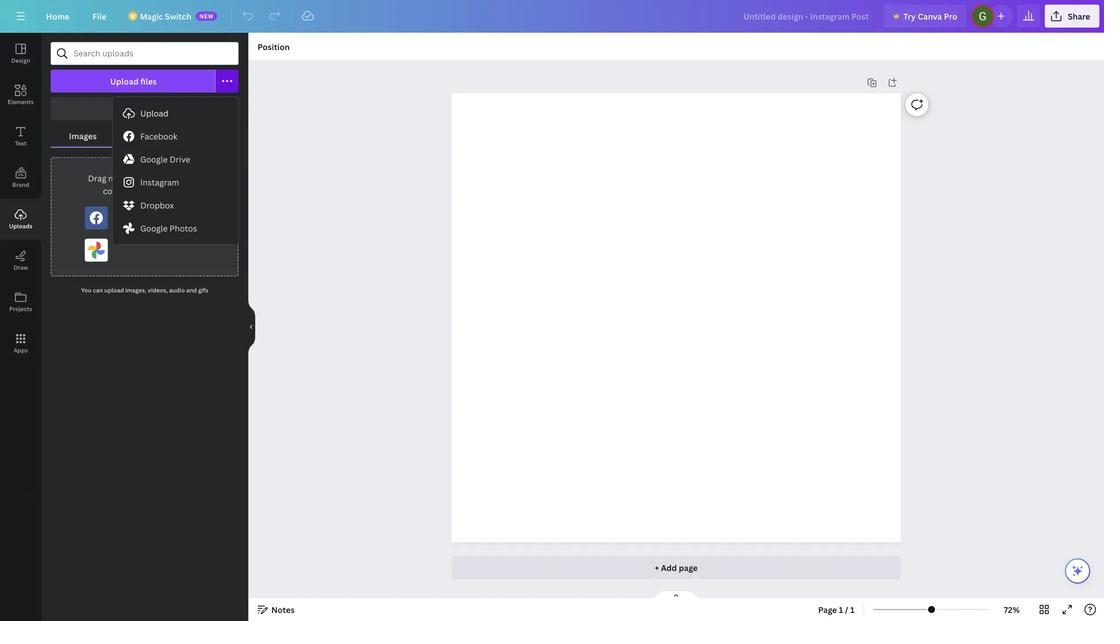 Task type: describe. For each thing, give the bounding box(es) containing it.
upload inside the drag media here to upload or connect an account...
[[164, 173, 191, 184]]

dropbox
[[140, 200, 174, 211]]

position button
[[253, 37, 294, 56]]

apps button
[[0, 323, 41, 364]]

draw button
[[0, 240, 41, 281]]

+ add page
[[655, 562, 698, 573]]

new
[[199, 12, 214, 20]]

design button
[[0, 33, 41, 74]]

facebook
[[140, 131, 177, 142]]

brand button
[[0, 157, 41, 199]]

account...
[[148, 186, 186, 197]]

uploads
[[9, 222, 32, 230]]

/
[[846, 605, 849, 615]]

videos
[[134, 130, 160, 141]]

and
[[186, 287, 197, 294]]

upload for upload files
[[110, 76, 139, 87]]

projects
[[9, 305, 32, 313]]

upload files button
[[51, 70, 216, 93]]

try
[[904, 11, 916, 22]]

projects button
[[0, 281, 41, 323]]

gifs
[[198, 287, 208, 294]]

magic
[[140, 11, 163, 22]]

audio
[[169, 287, 185, 294]]

canva
[[918, 11, 943, 22]]

72% button
[[994, 601, 1031, 619]]

main menu bar
[[0, 0, 1105, 33]]

magic switch
[[140, 11, 191, 22]]

you
[[81, 287, 92, 294]]

yourself
[[144, 103, 176, 114]]

switch
[[165, 11, 191, 22]]

instagram
[[140, 177, 179, 188]]

can
[[93, 287, 103, 294]]

page
[[679, 562, 698, 573]]

dropbox button
[[113, 194, 239, 217]]

facebook button
[[113, 125, 239, 148]]

home
[[46, 11, 69, 22]]

upload button
[[113, 102, 239, 125]]

page
[[819, 605, 838, 615]]

hide image
[[248, 300, 255, 355]]

instagram button
[[113, 171, 239, 194]]

images,
[[125, 287, 146, 294]]

images
[[69, 130, 97, 141]]

try canva pro button
[[884, 5, 967, 28]]

design
[[11, 56, 30, 64]]

record yourself button
[[51, 97, 239, 120]]

or
[[193, 173, 201, 184]]

Design title text field
[[735, 5, 880, 28]]

home link
[[37, 5, 79, 28]]

try canva pro
[[904, 11, 958, 22]]

text
[[15, 139, 27, 147]]

menu containing upload
[[113, 97, 239, 245]]

files
[[141, 76, 157, 87]]

add
[[661, 562, 677, 573]]

google for google drive
[[140, 154, 168, 165]]

notes button
[[253, 601, 299, 619]]

+
[[655, 562, 660, 573]]

canva assistant image
[[1071, 565, 1085, 578]]

google photos
[[140, 223, 197, 234]]

uploads button
[[0, 199, 41, 240]]



Task type: vqa. For each thing, say whether or not it's contained in the screenshot.
the "31 / 1000" on the top of the page
no



Task type: locate. For each thing, give the bounding box(es) containing it.
google up to
[[140, 154, 168, 165]]

upload up facebook
[[140, 108, 169, 119]]

0 vertical spatial upload
[[110, 76, 139, 87]]

1 vertical spatial upload
[[140, 108, 169, 119]]

notes
[[272, 605, 295, 615]]

upload up account... at the top left of the page
[[164, 173, 191, 184]]

upload left files
[[110, 76, 139, 87]]

videos button
[[115, 125, 179, 147]]

file
[[93, 11, 107, 22]]

google
[[140, 154, 168, 165], [140, 223, 168, 234]]

1
[[839, 605, 844, 615], [851, 605, 855, 615]]

record yourself
[[114, 103, 176, 114]]

drag
[[88, 173, 106, 184]]

file button
[[83, 5, 116, 28]]

1 left /
[[839, 605, 844, 615]]

1 google from the top
[[140, 154, 168, 165]]

upload inside upload files button
[[110, 76, 139, 87]]

side panel tab list
[[0, 33, 41, 364]]

photos
[[170, 223, 197, 234]]

upload for upload
[[140, 108, 169, 119]]

1 vertical spatial upload
[[104, 287, 124, 294]]

apps
[[14, 346, 28, 354]]

google drive button
[[113, 148, 239, 171]]

images button
[[51, 125, 115, 147]]

1 horizontal spatial 1
[[851, 605, 855, 615]]

google for google photos
[[140, 223, 168, 234]]

0 horizontal spatial upload
[[110, 76, 139, 87]]

upload
[[110, 76, 139, 87], [140, 108, 169, 119]]

google photos button
[[113, 217, 239, 240]]

+ add page button
[[452, 556, 901, 579]]

google inside "button"
[[140, 223, 168, 234]]

upload inside upload button
[[140, 108, 169, 119]]

drag media here to upload or connect an account...
[[88, 173, 201, 197]]

draw
[[13, 264, 28, 271]]

upload files
[[110, 76, 157, 87]]

1 horizontal spatial upload
[[140, 108, 169, 119]]

1 right /
[[851, 605, 855, 615]]

an
[[137, 186, 146, 197]]

72%
[[1005, 605, 1020, 615]]

menu
[[113, 97, 239, 245]]

position
[[258, 41, 290, 52]]

share button
[[1046, 5, 1100, 28]]

elements button
[[0, 74, 41, 116]]

0 horizontal spatial 1
[[839, 605, 844, 615]]

media
[[108, 173, 132, 184]]

record
[[114, 103, 142, 114]]

elements
[[8, 98, 34, 106]]

drive
[[170, 154, 190, 165]]

upload right "can"
[[104, 287, 124, 294]]

to
[[154, 173, 162, 184]]

here
[[134, 173, 152, 184]]

show pages image
[[649, 590, 704, 600]]

you can upload images, videos, audio and gifs
[[81, 287, 208, 294]]

google drive
[[140, 154, 190, 165]]

0 vertical spatial google
[[140, 154, 168, 165]]

connect
[[103, 186, 135, 197]]

2 1 from the left
[[851, 605, 855, 615]]

videos,
[[148, 287, 168, 294]]

google inside button
[[140, 154, 168, 165]]

0 vertical spatial upload
[[164, 173, 191, 184]]

pro
[[945, 11, 958, 22]]

1 1 from the left
[[839, 605, 844, 615]]

1 vertical spatial google
[[140, 223, 168, 234]]

brand
[[12, 181, 29, 188]]

text button
[[0, 116, 41, 157]]

2 google from the top
[[140, 223, 168, 234]]

google down the 'dropbox'
[[140, 223, 168, 234]]

Search uploads search field
[[74, 43, 231, 64]]

0 horizontal spatial upload
[[104, 287, 124, 294]]

share
[[1069, 11, 1091, 22]]

upload
[[164, 173, 191, 184], [104, 287, 124, 294]]

page 1 / 1
[[819, 605, 855, 615]]

1 horizontal spatial upload
[[164, 173, 191, 184]]



